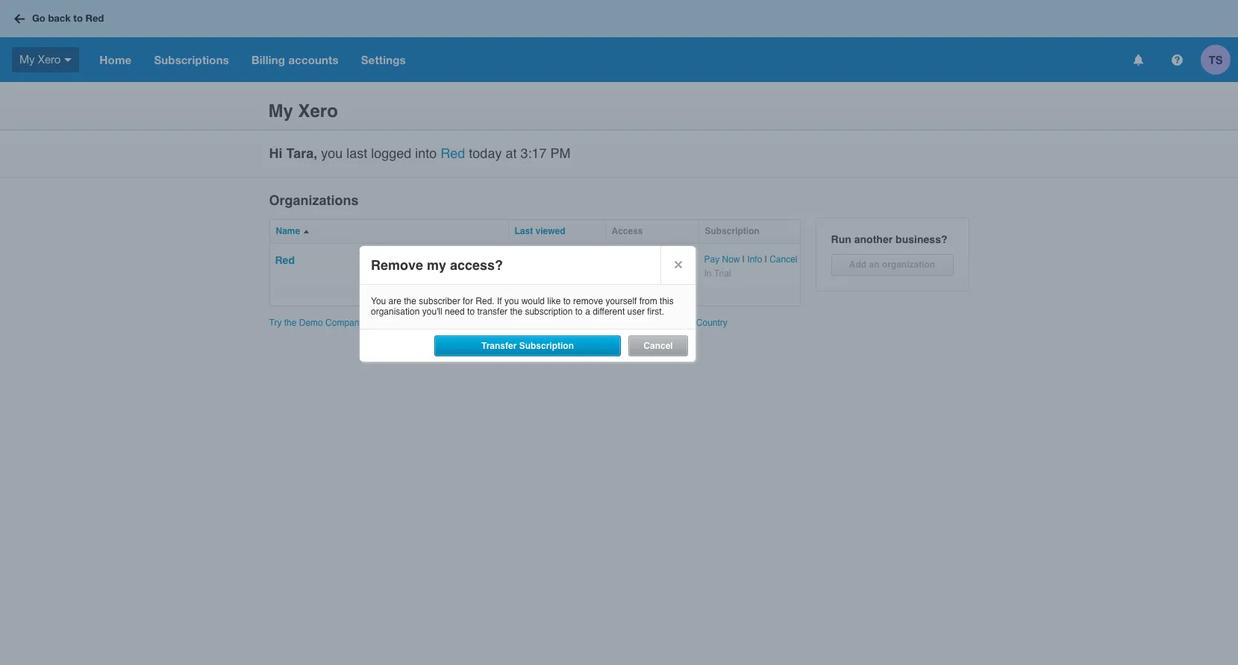 Task type: vqa. For each thing, say whether or not it's contained in the screenshot.
'Cancel' link
yes



Task type: locate. For each thing, give the bounding box(es) containing it.
0 horizontal spatial cancel
[[644, 341, 673, 352]]

0 vertical spatial a
[[585, 307, 590, 317]]

1 vertical spatial a
[[411, 318, 416, 329]]

1 vertical spatial xero
[[298, 101, 338, 122]]

the
[[404, 296, 416, 307], [510, 307, 523, 317], [284, 318, 297, 329]]

0 vertical spatial red
[[85, 12, 104, 24]]

back
[[48, 12, 71, 24]]

pm
[[550, 146, 571, 161]]

| left info link
[[743, 255, 745, 265]]

last
[[515, 226, 533, 237]]

the up and
[[510, 307, 523, 317]]

you right if
[[505, 296, 519, 307]]

my inside popup button
[[19, 53, 35, 65]]

add an organization link
[[831, 255, 953, 276]]

need
[[445, 307, 465, 317]]

red link right into
[[441, 146, 465, 161]]

to
[[73, 12, 83, 24], [563, 296, 571, 307], [467, 307, 475, 317], [575, 307, 583, 317]]

business?
[[896, 233, 948, 245]]

0 vertical spatial xero
[[38, 53, 61, 65]]

1 horizontal spatial |
[[765, 255, 767, 265]]

access?
[[450, 257, 503, 273]]

last
[[346, 146, 367, 161]]

0 vertical spatial subscription
[[705, 226, 760, 237]]

1 horizontal spatial xero
[[298, 101, 338, 122]]

you'll
[[422, 307, 442, 317]]

subscription down get
[[519, 341, 574, 352]]

my down svg image
[[19, 53, 35, 65]]

red down name
[[275, 255, 295, 267]]

you left last
[[321, 146, 343, 161]]

hi
[[269, 146, 283, 161]]

ts button
[[1201, 37, 1238, 82]]

try the demo company (us) have a play, try out new features and get familiar with xero. reset or change country
[[269, 318, 728, 329]]

1 horizontal spatial you
[[505, 296, 519, 307]]

features
[[485, 318, 517, 329]]

like
[[547, 296, 561, 307]]

1 horizontal spatial cancel
[[770, 255, 797, 265]]

my xero
[[19, 53, 61, 65], [268, 101, 338, 122]]

my xero down go
[[19, 53, 61, 65]]

have
[[387, 318, 408, 329]]

1 horizontal spatial my xero
[[268, 101, 338, 122]]

pay
[[704, 255, 720, 265]]

my xero up tara,
[[268, 101, 338, 122]]

0 vertical spatial my
[[19, 53, 35, 65]]

1 horizontal spatial subscription
[[705, 226, 760, 237]]

into
[[415, 146, 437, 161]]

if
[[497, 296, 502, 307]]

1 horizontal spatial svg image
[[1133, 54, 1143, 65]]

last viewed link
[[515, 226, 565, 237]]

subscription
[[705, 226, 760, 237], [519, 341, 574, 352]]

red inside ts banner
[[85, 12, 104, 24]]

my up hi
[[268, 101, 293, 122]]

red right the 'back'
[[85, 12, 104, 24]]

cancel right info link
[[770, 255, 797, 265]]

subscriber
[[419, 296, 460, 307]]

name link
[[276, 226, 300, 237]]

xero up tara,
[[298, 101, 338, 122]]

1 horizontal spatial red link
[[441, 146, 465, 161]]

0 vertical spatial my xero
[[19, 53, 61, 65]]

1 vertical spatial you
[[505, 296, 519, 307]]

tara,
[[286, 146, 317, 161]]

transfer
[[477, 307, 508, 317]]

cancel down or
[[644, 341, 673, 352]]

0 horizontal spatial subscription
[[519, 341, 574, 352]]

0 horizontal spatial my
[[19, 53, 35, 65]]

are
[[389, 296, 401, 307]]

change country link
[[662, 318, 728, 329]]

0 vertical spatial cancel
[[770, 255, 797, 265]]

xero.
[[602, 318, 624, 329]]

ts
[[1209, 53, 1223, 66]]

xero down 'go back to red' link on the top left
[[38, 53, 61, 65]]

1 horizontal spatial a
[[585, 307, 590, 317]]

svg image
[[1133, 54, 1143, 65], [1171, 54, 1183, 65], [64, 58, 72, 62]]

manage
[[611, 268, 643, 279]]

a inside 'you are the subscriber for red. if you would like to remove yourself from this organisation you'll need to transfer the subscription to a different user first.'
[[585, 307, 590, 317]]

manage users
[[611, 268, 668, 279]]

red right into
[[441, 146, 465, 161]]

a left play,
[[411, 318, 416, 329]]

1 vertical spatial red
[[441, 146, 465, 161]]

2 horizontal spatial red
[[441, 146, 465, 161]]

you
[[321, 146, 343, 161], [505, 296, 519, 307]]

xero inside popup button
[[38, 53, 61, 65]]

you inside 'you are the subscriber for red. if you would like to remove yourself from this organisation you'll need to transfer the subscription to a different user first.'
[[505, 296, 519, 307]]

2 vertical spatial red
[[275, 255, 295, 267]]

would
[[521, 296, 545, 307]]

1 vertical spatial red link
[[275, 255, 295, 267]]

0 horizontal spatial |
[[743, 255, 745, 265]]

out
[[451, 318, 464, 329]]

red link
[[441, 146, 465, 161], [275, 255, 295, 267]]

users
[[646, 268, 668, 279]]

0 horizontal spatial a
[[411, 318, 416, 329]]

0 horizontal spatial svg image
[[64, 58, 72, 62]]

cancel button
[[644, 341, 673, 352]]

transfer subscription button
[[481, 341, 574, 352]]

the right are
[[404, 296, 416, 307]]

0 horizontal spatial my xero
[[19, 53, 61, 65]]

play,
[[418, 318, 436, 329]]

to right the 'back'
[[73, 12, 83, 24]]

| right info link
[[765, 255, 767, 265]]

access
[[612, 226, 643, 237]]

now
[[722, 255, 740, 265]]

0 horizontal spatial you
[[321, 146, 343, 161]]

my xero inside popup button
[[19, 53, 61, 65]]

a down remove
[[585, 307, 590, 317]]

1 horizontal spatial my
[[268, 101, 293, 122]]

reset
[[626, 318, 649, 329]]

last viewed
[[515, 226, 565, 237]]

run
[[831, 233, 851, 245]]

0 vertical spatial red link
[[441, 146, 465, 161]]

remove
[[371, 257, 423, 273]]

ts banner
[[0, 0, 1238, 82]]

subscription up now
[[705, 226, 760, 237]]

go back to red link
[[9, 5, 113, 32]]

my
[[19, 53, 35, 65], [268, 101, 293, 122]]

0 horizontal spatial red
[[85, 12, 104, 24]]

0 horizontal spatial xero
[[38, 53, 61, 65]]

the right try
[[284, 318, 297, 329]]

cancel
[[770, 255, 797, 265], [644, 341, 673, 352]]

red link down name
[[275, 255, 295, 267]]



Task type: describe. For each thing, give the bounding box(es) containing it.
pay now | info | cancel in trial
[[704, 255, 797, 279]]

user
[[627, 307, 645, 317]]

2 | from the left
[[765, 255, 767, 265]]

reset link
[[626, 318, 649, 329]]

transfer
[[481, 341, 517, 352]]

(us)
[[366, 318, 385, 329]]

0 horizontal spatial the
[[284, 318, 297, 329]]

add an organization
[[849, 260, 935, 271]]

pay now link
[[704, 255, 740, 265]]

try
[[439, 318, 449, 329]]

0 horizontal spatial red link
[[275, 255, 295, 267]]

1 vertical spatial cancel
[[644, 341, 673, 352]]

remove
[[573, 296, 603, 307]]

you are the subscriber for red. if you would like to remove yourself from this organisation you'll need to transfer the subscription to a different user first.
[[371, 296, 674, 317]]

remove my access?
[[371, 257, 503, 273]]

1 horizontal spatial red
[[275, 255, 295, 267]]

an
[[869, 260, 880, 271]]

for
[[463, 296, 473, 307]]

familiar
[[552, 318, 581, 329]]

cancel inside pay now | info | cancel in trial
[[770, 255, 797, 265]]

try the demo company (us) link
[[269, 318, 387, 329]]

info
[[747, 255, 762, 265]]

from
[[639, 296, 657, 307]]

info link
[[747, 255, 762, 265]]

you
[[371, 296, 386, 307]]

2 horizontal spatial the
[[510, 307, 523, 317]]

to down for at the left top of the page
[[467, 307, 475, 317]]

3:17
[[521, 146, 547, 161]]

and
[[520, 318, 535, 329]]

today
[[469, 146, 502, 161]]

organizations
[[269, 192, 359, 208]]

0 vertical spatial you
[[321, 146, 343, 161]]

to down remove
[[575, 307, 583, 317]]

1 vertical spatial my xero
[[268, 101, 338, 122]]

logged
[[371, 146, 411, 161]]

first.
[[647, 307, 664, 317]]

svg image
[[14, 14, 25, 24]]

with
[[584, 318, 600, 329]]

go back to red
[[32, 12, 104, 24]]

country
[[696, 318, 728, 329]]

trial
[[714, 268, 731, 279]]

run another business?
[[831, 233, 948, 245]]

name
[[276, 226, 300, 237]]

1 vertical spatial subscription
[[519, 341, 574, 352]]

transfer subscription
[[481, 341, 574, 352]]

to inside ts banner
[[73, 12, 83, 24]]

new
[[466, 318, 483, 329]]

in
[[704, 268, 712, 279]]

or
[[652, 318, 660, 329]]

hi tara, you last logged into red today at 3:17 pm
[[269, 146, 571, 161]]

this
[[660, 296, 674, 307]]

company
[[325, 318, 364, 329]]

demo
[[299, 318, 323, 329]]

1 horizontal spatial the
[[404, 296, 416, 307]]

my
[[427, 257, 446, 273]]

2 horizontal spatial svg image
[[1171, 54, 1183, 65]]

viewed
[[536, 226, 565, 237]]

subscription
[[525, 307, 573, 317]]

my xero button
[[0, 37, 88, 82]]

yourself
[[606, 296, 637, 307]]

organization
[[882, 260, 935, 271]]

get
[[537, 318, 550, 329]]

change
[[662, 318, 694, 329]]

svg image inside my xero popup button
[[64, 58, 72, 62]]

to right like
[[563, 296, 571, 307]]

try
[[269, 318, 282, 329]]

1 vertical spatial my
[[268, 101, 293, 122]]

1 | from the left
[[743, 255, 745, 265]]

go
[[32, 12, 45, 24]]

another
[[854, 233, 893, 245]]

red.
[[476, 296, 495, 307]]

at
[[506, 146, 517, 161]]

cancel link
[[770, 255, 797, 265]]

different
[[593, 307, 625, 317]]

add
[[849, 260, 867, 271]]

organisation
[[371, 307, 420, 317]]



